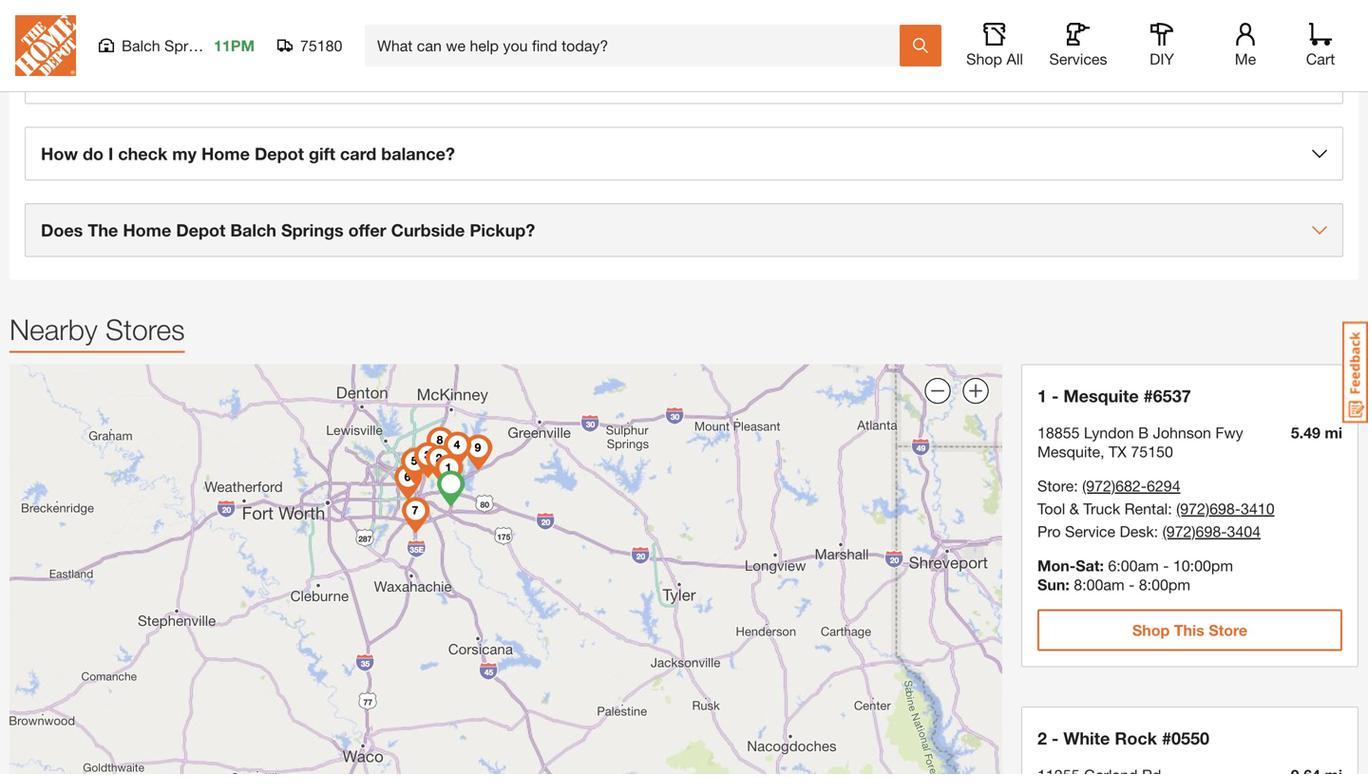 Task type: vqa. For each thing, say whether or not it's contained in the screenshot.
the right (
no



Task type: describe. For each thing, give the bounding box(es) containing it.
&
[[1070, 500, 1080, 518]]

does
[[41, 220, 83, 240]]

0 vertical spatial (972)698-
[[1177, 500, 1241, 518]]

how do i check my home depot gift card balance?
[[41, 144, 455, 164]]

2 vertical spatial :
[[1154, 522, 1159, 541]]

depot inside how do i check my home depot gift card balance? dropdown button
[[255, 144, 304, 164]]

5.49 mi
[[1291, 424, 1343, 442]]

shop for shop all
[[967, 50, 1003, 68]]

6294
[[1147, 477, 1181, 495]]

desk
[[1120, 522, 1154, 541]]

3410
[[1241, 500, 1275, 518]]

balance?
[[381, 144, 455, 164]]

0 horizontal spatial balch
[[122, 37, 160, 55]]

1 horizontal spatial home
[[201, 144, 250, 164]]

cart
[[1307, 50, 1336, 68]]

8:00pm
[[1139, 576, 1191, 594]]

the home depot logo image
[[15, 15, 76, 76]]

diy
[[1150, 50, 1175, 68]]

me button
[[1216, 23, 1276, 68]]

rental
[[1125, 500, 1168, 518]]

me
[[1235, 50, 1257, 68]]

tx
[[1109, 443, 1127, 461]]

store inside 'button'
[[1209, 621, 1248, 639]]

check
[[118, 144, 168, 164]]

0 horizontal spatial home
[[123, 220, 171, 240]]

fwy
[[1216, 424, 1244, 442]]

0 horizontal spatial springs
[[164, 37, 217, 55]]

balch springs 11pm
[[122, 37, 255, 55]]

cart link
[[1300, 23, 1342, 68]]

1 vertical spatial #
[[1162, 729, 1172, 749]]

75180
[[300, 37, 343, 55]]

11pm
[[214, 37, 255, 55]]

2
[[1038, 729, 1047, 749]]

pro
[[1038, 522, 1061, 541]]

does the home depot balch springs offer curbside pickup? button
[[25, 203, 1344, 257]]

6537
[[1153, 386, 1192, 406]]

1 - mesquite # 6537
[[1038, 386, 1192, 406]]

services
[[1050, 50, 1108, 68]]

my
[[172, 144, 197, 164]]

What can we help you find today? search field
[[377, 26, 899, 66]]

1
[[1038, 386, 1047, 406]]

stores
[[106, 313, 185, 346]]

rock
[[1115, 729, 1158, 749]]

shop for shop this store
[[1133, 621, 1170, 639]]

card
[[340, 144, 377, 164]]

2 horizontal spatial :
[[1168, 500, 1172, 518]]

nearby stores
[[10, 313, 185, 346]]

shop all
[[967, 50, 1024, 68]]

6:00am
[[1109, 557, 1159, 575]]

the
[[88, 220, 118, 240]]

shop this store
[[1133, 621, 1248, 639]]

pickup?
[[470, 220, 535, 240]]

2 - white rock # 0550
[[1038, 729, 1210, 749]]

mon-sat: 6:00am - 10:00pm sun: 8:00am - 8:00pm
[[1038, 557, 1234, 594]]

feedback link image
[[1343, 321, 1369, 424]]

3404
[[1227, 522, 1261, 541]]

- right 1
[[1052, 386, 1059, 406]]

offer
[[348, 220, 386, 240]]

- down 6:00am
[[1129, 576, 1135, 594]]

18855
[[1038, 424, 1080, 442]]

- right 2
[[1052, 729, 1059, 749]]



Task type: locate. For each thing, give the bounding box(es) containing it.
does the home depot balch springs offer curbside pickup?
[[41, 220, 535, 240]]

shop inside 'button'
[[1133, 621, 1170, 639]]

0 horizontal spatial :
[[1074, 477, 1078, 495]]

1 vertical spatial springs
[[281, 220, 344, 240]]

0 vertical spatial shop
[[967, 50, 1003, 68]]

balch
[[122, 37, 160, 55], [230, 220, 277, 240]]

balch inside dropdown button
[[230, 220, 277, 240]]

shop left this
[[1133, 621, 1170, 639]]

home right the
[[123, 220, 171, 240]]

store inside "store : (972)682-6294 tool & truck rental : (972)698-3410 pro service desk : (972)698-3404"
[[1038, 477, 1074, 495]]

nearby
[[10, 313, 98, 346]]

0 vertical spatial depot
[[255, 144, 304, 164]]

b
[[1139, 424, 1149, 442]]

1 horizontal spatial springs
[[281, 220, 344, 240]]

(972)698- up the 10:00pm
[[1163, 522, 1227, 541]]

# up b
[[1144, 386, 1153, 406]]

1 vertical spatial :
[[1168, 500, 1172, 518]]

#
[[1144, 386, 1153, 406], [1162, 729, 1172, 749]]

springs inside dropdown button
[[281, 220, 344, 240]]

1 vertical spatial shop
[[1133, 621, 1170, 639]]

johnson
[[1153, 424, 1212, 442]]

depot down my
[[176, 220, 226, 240]]

- up 8:00pm
[[1163, 557, 1169, 575]]

0 vertical spatial store
[[1038, 477, 1074, 495]]

1 vertical spatial (972)698-
[[1163, 522, 1227, 541]]

(972)698-
[[1177, 500, 1241, 518], [1163, 522, 1227, 541]]

0 vertical spatial #
[[1144, 386, 1153, 406]]

(972)698-3404 link
[[1163, 522, 1261, 541]]

0 horizontal spatial store
[[1038, 477, 1074, 495]]

truck
[[1084, 500, 1121, 518]]

service
[[1065, 522, 1116, 541]]

shop inside button
[[967, 50, 1003, 68]]

lyndon
[[1084, 424, 1134, 442]]

: down rental
[[1154, 522, 1159, 541]]

1 horizontal spatial shop
[[1133, 621, 1170, 639]]

sat:
[[1076, 557, 1104, 575]]

(972)682-
[[1083, 477, 1147, 495]]

store : (972)682-6294 tool & truck rental : (972)698-3410 pro service desk : (972)698-3404
[[1038, 477, 1275, 541]]

store up tool
[[1038, 477, 1074, 495]]

(972)682-6294 link
[[1083, 477, 1181, 495]]

0 horizontal spatial shop
[[967, 50, 1003, 68]]

diy button
[[1132, 23, 1193, 68]]

balch left 11pm
[[122, 37, 160, 55]]

,
[[1101, 443, 1105, 461]]

i
[[108, 144, 113, 164]]

springs
[[164, 37, 217, 55], [281, 220, 344, 240]]

1 vertical spatial home
[[123, 220, 171, 240]]

75150
[[1131, 443, 1174, 461]]

gift
[[309, 144, 335, 164]]

tool
[[1038, 500, 1066, 518]]

depot
[[255, 144, 304, 164], [176, 220, 226, 240]]

shop
[[967, 50, 1003, 68], [1133, 621, 1170, 639]]

depot inside does the home depot balch springs offer curbside pickup? dropdown button
[[176, 220, 226, 240]]

0 vertical spatial balch
[[122, 37, 160, 55]]

mesquite
[[1064, 386, 1139, 406], [1038, 443, 1101, 461]]

1 horizontal spatial depot
[[255, 144, 304, 164]]

store right this
[[1209, 621, 1248, 639]]

how do i check my home depot gift card balance? button
[[25, 127, 1344, 181]]

1 horizontal spatial balch
[[230, 220, 277, 240]]

: up &
[[1074, 477, 1078, 495]]

mesquite inside 18855 lyndon b johnson fwy mesquite , tx 75150
[[1038, 443, 1101, 461]]

sun:
[[1038, 576, 1070, 594]]

0 horizontal spatial #
[[1144, 386, 1153, 406]]

0 horizontal spatial depot
[[176, 220, 226, 240]]

all
[[1007, 50, 1024, 68]]

0550
[[1172, 729, 1210, 749]]

do
[[83, 144, 104, 164]]

0 vertical spatial springs
[[164, 37, 217, 55]]

1 vertical spatial store
[[1209, 621, 1248, 639]]

1 horizontal spatial :
[[1154, 522, 1159, 541]]

:
[[1074, 477, 1078, 495], [1168, 500, 1172, 518], [1154, 522, 1159, 541]]

white
[[1064, 729, 1110, 749]]

# right rock
[[1162, 729, 1172, 749]]

(972)698-3410 link
[[1177, 500, 1275, 518]]

(972)698- up (972)698-3404 link on the right bottom
[[1177, 500, 1241, 518]]

8:00am
[[1074, 576, 1125, 594]]

shop left all
[[967, 50, 1003, 68]]

services button
[[1048, 23, 1109, 68]]

shop this store button
[[1038, 609, 1343, 651]]

0 vertical spatial home
[[201, 144, 250, 164]]

: down the 6294 in the bottom of the page
[[1168, 500, 1172, 518]]

10:00pm
[[1174, 557, 1234, 575]]

1 vertical spatial mesquite
[[1038, 443, 1101, 461]]

store
[[1038, 477, 1074, 495], [1209, 621, 1248, 639]]

mon-
[[1038, 557, 1076, 575]]

home
[[201, 144, 250, 164], [123, 220, 171, 240]]

curbside
[[391, 220, 465, 240]]

5.49
[[1291, 424, 1321, 442]]

75180 button
[[277, 36, 343, 55]]

-
[[1052, 386, 1059, 406], [1163, 557, 1169, 575], [1129, 576, 1135, 594], [1052, 729, 1059, 749]]

mi
[[1325, 424, 1343, 442]]

depot left gift
[[255, 144, 304, 164]]

0 vertical spatial :
[[1074, 477, 1078, 495]]

how
[[41, 144, 78, 164]]

mesquite down 18855
[[1038, 443, 1101, 461]]

home right my
[[201, 144, 250, 164]]

this
[[1174, 621, 1205, 639]]

0 vertical spatial mesquite
[[1064, 386, 1139, 406]]

1 horizontal spatial #
[[1162, 729, 1172, 749]]

balch down how do i check my home depot gift card balance?
[[230, 220, 277, 240]]

shop all button
[[965, 23, 1025, 68]]

18855 lyndon b johnson fwy mesquite , tx 75150
[[1038, 424, 1244, 461]]

mesquite up "lyndon"
[[1064, 386, 1139, 406]]

1 vertical spatial balch
[[230, 220, 277, 240]]

1 horizontal spatial store
[[1209, 621, 1248, 639]]

1 vertical spatial depot
[[176, 220, 226, 240]]



